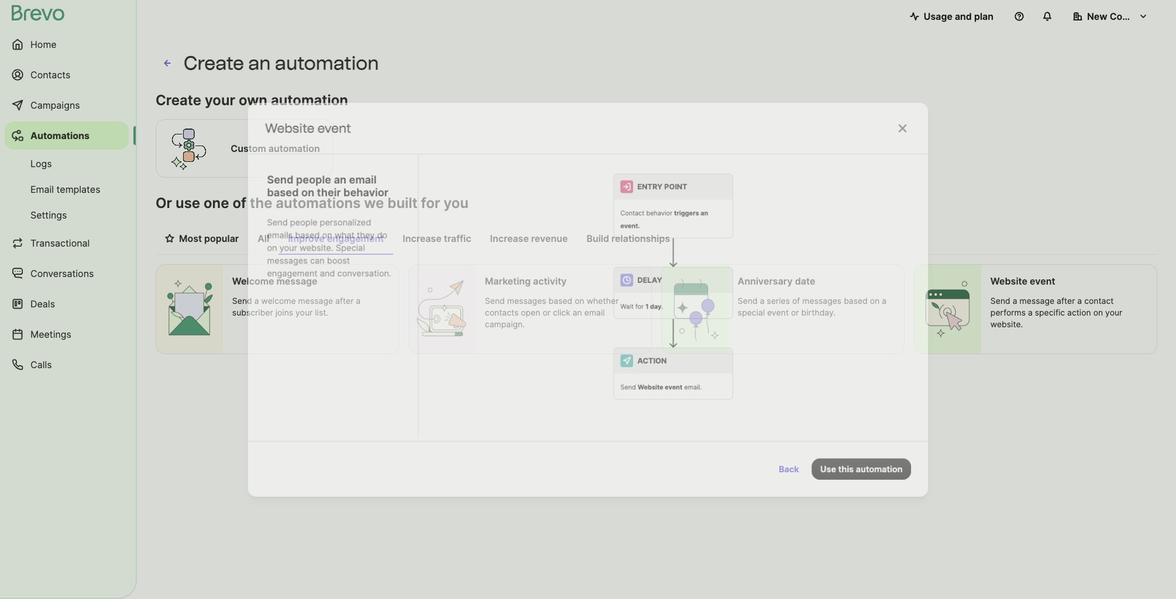 Task type: vqa. For each thing, say whether or not it's contained in the screenshot.
Embed
no



Task type: describe. For each thing, give the bounding box(es) containing it.
after inside send a welcome message after a subscriber joins your list.
[[335, 296, 354, 306]]

or
[[156, 195, 172, 212]]

settings link
[[5, 204, 129, 227]]

contacts
[[485, 308, 519, 318]]

can
[[320, 257, 334, 267]]

performs
[[991, 308, 1026, 318]]

build
[[587, 233, 609, 245]]

increase revenue link
[[481, 227, 577, 254]]

people for their
[[307, 178, 341, 190]]

send people an email based on their behavior
[[279, 178, 396, 203]]

what
[[344, 232, 363, 243]]

0 horizontal spatial website
[[277, 127, 324, 142]]

logs
[[30, 158, 52, 170]]

marketing
[[485, 276, 531, 287]]

series
[[767, 296, 790, 306]]

deals link
[[5, 290, 129, 318]]

your left own
[[205, 92, 235, 109]]

increase traffic
[[403, 233, 472, 245]]

new company
[[1088, 11, 1153, 22]]

people for what
[[301, 220, 327, 230]]

meetings
[[30, 329, 71, 341]]

boost
[[336, 257, 359, 267]]

automations link
[[5, 122, 129, 150]]

use
[[812, 458, 828, 469]]

messages inside send messages based on whether contacts open or click an email campaign.
[[507, 296, 547, 306]]

your inside the send a message after a contact performs a specific action on your website.
[[1106, 308, 1123, 318]]

create your own automation
[[156, 92, 348, 109]]

automation inside button
[[847, 458, 892, 469]]

their
[[327, 190, 350, 203]]

do
[[385, 232, 395, 243]]

whether
[[587, 296, 619, 306]]

specific
[[1035, 308, 1065, 318]]

they
[[365, 232, 382, 243]]

one
[[204, 195, 229, 212]]

on inside send a series of messages based on a special event or birthday.
[[870, 296, 880, 306]]

campaigns
[[30, 100, 80, 111]]

email
[[30, 184, 54, 196]]

joins
[[275, 308, 293, 318]]

new company button
[[1064, 5, 1158, 28]]

on inside send people an email based on their behavior
[[312, 190, 324, 203]]

back
[[772, 458, 792, 469]]

birthday.
[[802, 308, 836, 318]]

event left email.
[[662, 380, 679, 388]]

contact behavior
[[620, 212, 671, 220]]

1 horizontal spatial for
[[634, 303, 642, 310]]

deals
[[30, 299, 55, 310]]

wait
[[620, 303, 632, 310]]

message up send a welcome message after a subscriber joins your list.
[[277, 276, 318, 287]]

increase for increase traffic
[[403, 233, 442, 245]]

send for on
[[738, 296, 758, 306]]

conversation.
[[346, 269, 399, 279]]

send a series of messages based on a special event or birthday.
[[738, 296, 887, 318]]

company
[[1110, 11, 1153, 22]]

send a welcome message after a subscriber joins your list.
[[232, 296, 361, 318]]

usage
[[924, 11, 953, 22]]

of for the
[[233, 195, 246, 212]]

logs link
[[5, 152, 129, 176]]

we
[[364, 195, 384, 212]]

send people personalized emails based on what they do on your website. special messages can boost engagement and conversation.
[[279, 220, 399, 279]]

marketing activity
[[485, 276, 567, 287]]

0 vertical spatial engagement
[[327, 233, 384, 245]]

based inside the send people personalized emails based on what they do on your website. special messages can boost engagement and conversation.
[[306, 232, 330, 243]]

plan
[[975, 11, 994, 22]]

engagement inside the send people personalized emails based on what they do on your website. special messages can boost engagement and conversation.
[[279, 269, 327, 279]]

settings
[[30, 210, 67, 221]]

welcome
[[232, 276, 274, 287]]

email inside send people an email based on their behavior
[[358, 178, 384, 190]]

your inside send a welcome message after a subscriber joins your list.
[[296, 308, 313, 318]]

email templates
[[30, 184, 100, 196]]

dxrbf image
[[165, 234, 174, 244]]

or use one of the automations we built for you
[[156, 195, 469, 212]]

meetings link
[[5, 321, 129, 349]]

calls link
[[5, 351, 129, 379]]

home
[[30, 39, 57, 50]]

special
[[345, 245, 373, 255]]

personalized
[[330, 220, 379, 230]]

own
[[239, 92, 268, 109]]

transactional
[[30, 238, 90, 249]]

contacts
[[30, 69, 70, 81]]

templates
[[57, 184, 100, 196]]

event up send people an email based on their behavior
[[327, 127, 360, 142]]

behavior inside send people an email based on their behavior
[[352, 190, 396, 203]]

0 vertical spatial for
[[421, 195, 440, 212]]

most
[[179, 233, 202, 245]]

message inside send a welcome message after a subscriber joins your list.
[[298, 296, 333, 306]]

relationships
[[612, 233, 670, 245]]

traffic
[[444, 233, 472, 245]]

based inside send messages based on whether contacts open or click an email campaign.
[[549, 296, 573, 306]]

welcome
[[261, 296, 296, 306]]

activity
[[533, 276, 567, 287]]

built
[[388, 195, 418, 212]]

email.
[[681, 380, 698, 388]]

send messages based on whether contacts open or click an email campaign.
[[485, 296, 619, 330]]

an up own
[[248, 52, 271, 74]]

date
[[795, 276, 816, 287]]



Task type: locate. For each thing, give the bounding box(es) containing it.
send inside send a welcome message after a subscriber joins your list.
[[232, 296, 252, 306]]

people inside the send people personalized emails based on what they do on your website. special messages can boost engagement and conversation.
[[301, 220, 327, 230]]

0 horizontal spatial and
[[330, 269, 344, 279]]

0 horizontal spatial for
[[421, 195, 440, 212]]

0 horizontal spatial behavior
[[352, 190, 396, 203]]

all
[[258, 233, 269, 245]]

1 vertical spatial for
[[634, 303, 642, 310]]

2 horizontal spatial messages
[[803, 296, 842, 306]]

and
[[955, 11, 972, 22], [330, 269, 344, 279]]

1 increase from the left
[[403, 233, 442, 245]]

email up "we"
[[358, 178, 384, 190]]

0 horizontal spatial after
[[335, 296, 354, 306]]

website event up custom automation
[[277, 127, 360, 142]]

0 horizontal spatial messages
[[279, 257, 318, 267]]

1
[[644, 303, 647, 310]]

1 vertical spatial people
[[301, 220, 327, 230]]

2 after from the left
[[1057, 296, 1076, 306]]

anniversary
[[738, 276, 793, 287]]

improve engagement link
[[279, 227, 394, 255]]

for left 1
[[634, 303, 642, 310]]

and inside the send people personalized emails based on what they do on your website. special messages can boost engagement and conversation.
[[330, 269, 344, 279]]

an inside send people an email based on their behavior
[[343, 178, 355, 190]]

1 after from the left
[[335, 296, 354, 306]]

2 or from the left
[[791, 308, 799, 318]]

campaigns link
[[5, 91, 129, 119]]

new
[[1088, 11, 1108, 22]]

message inside the send a message after a contact performs a specific action on your website.
[[1020, 296, 1055, 306]]

website.
[[310, 245, 343, 255], [991, 320, 1023, 330]]

usage and plan
[[924, 11, 994, 22]]

triggers
[[671, 212, 695, 220]]

0 vertical spatial and
[[955, 11, 972, 22]]

welcome message
[[232, 276, 318, 287]]

0 horizontal spatial email
[[358, 178, 384, 190]]

1 horizontal spatial website
[[636, 380, 661, 388]]

send inside the send a message after a contact performs a specific action on your website.
[[991, 296, 1011, 306]]

0 horizontal spatial website event
[[277, 127, 360, 142]]

a
[[254, 296, 259, 306], [356, 296, 361, 306], [760, 296, 765, 306], [882, 296, 887, 306], [1013, 296, 1018, 306], [1078, 296, 1082, 306], [1028, 308, 1033, 318]]

back button
[[764, 453, 800, 474]]

of left the
[[233, 195, 246, 212]]

an inside send messages based on whether contacts open or click an email campaign.
[[573, 308, 582, 318]]

on
[[312, 190, 324, 203], [332, 232, 342, 243], [279, 245, 288, 255], [575, 296, 585, 306], [870, 296, 880, 306], [1094, 308, 1104, 318]]

or
[[543, 308, 551, 318], [791, 308, 799, 318]]

website. inside the send people personalized emails based on what they do on your website. special messages can boost engagement and conversation.
[[310, 245, 343, 255]]

improve
[[288, 233, 325, 245]]

website down action
[[636, 380, 661, 388]]

on inside send messages based on whether contacts open or click an email campaign.
[[575, 296, 585, 306]]

or left birthday.
[[791, 308, 799, 318]]

1 vertical spatial create
[[156, 92, 201, 109]]

send for performs
[[991, 296, 1011, 306]]

messages up birthday.
[[803, 296, 842, 306]]

after inside the send a message after a contact performs a specific action on your website.
[[1057, 296, 1076, 306]]

send a message after a contact performs a specific action on your website.
[[991, 296, 1123, 330]]

conversations
[[30, 268, 94, 280]]

an up automations at the top of page
[[343, 178, 355, 190]]

send website event email.
[[620, 380, 698, 388]]

send for their
[[279, 178, 304, 190]]

increase right do
[[403, 233, 442, 245]]

send for what
[[279, 220, 299, 230]]

engagement down can at the top of page
[[279, 269, 327, 279]]

entry
[[636, 186, 660, 195]]

website up performs at the right bottom of the page
[[991, 276, 1028, 287]]

and down can at the top of page
[[330, 269, 344, 279]]

improve engagement
[[288, 233, 384, 245]]

1 vertical spatial email
[[585, 308, 605, 318]]

email inside send messages based on whether contacts open or click an email campaign.
[[585, 308, 605, 318]]

1 horizontal spatial website.
[[991, 320, 1023, 330]]

0 horizontal spatial increase
[[403, 233, 442, 245]]

people
[[307, 178, 341, 190], [301, 220, 327, 230]]

1 vertical spatial behavior
[[644, 212, 670, 220]]

1 horizontal spatial behavior
[[644, 212, 670, 220]]

email templates link
[[5, 178, 129, 201]]

anniversary date
[[738, 276, 816, 287]]

automations
[[30, 130, 90, 142]]

message up specific
[[1020, 296, 1055, 306]]

based inside send a series of messages based on a special event or birthday.
[[844, 296, 868, 306]]

wait for 1 day .
[[620, 303, 661, 310]]

use this automation button
[[804, 453, 900, 474]]

1 vertical spatial website event
[[991, 276, 1056, 287]]

most popular
[[179, 233, 239, 245]]

subscriber
[[232, 308, 273, 318]]

after
[[335, 296, 354, 306], [1057, 296, 1076, 306]]

messages down improve
[[279, 257, 318, 267]]

create for create your own automation
[[156, 92, 201, 109]]

website. up can at the top of page
[[310, 245, 343, 255]]

engagement down personalized
[[327, 233, 384, 245]]

click
[[553, 308, 571, 318]]

0 vertical spatial people
[[307, 178, 341, 190]]

based inside send people an email based on their behavior
[[279, 190, 309, 203]]

send for subscriber
[[232, 296, 252, 306]]

build relationships
[[587, 233, 670, 245]]

2 increase from the left
[[490, 233, 529, 245]]

0 horizontal spatial website.
[[310, 245, 343, 255]]

home link
[[5, 30, 129, 59]]

you
[[444, 195, 469, 212]]

emails
[[279, 232, 303, 243]]

behavior up personalized
[[352, 190, 396, 203]]

0 horizontal spatial or
[[543, 308, 551, 318]]

triggers an event.
[[620, 212, 704, 232]]

create
[[184, 52, 244, 74], [156, 92, 201, 109]]

and left plan
[[955, 11, 972, 22]]

automations
[[276, 195, 361, 212]]

send inside the send people personalized emails based on what they do on your website. special messages can boost engagement and conversation.
[[279, 220, 299, 230]]

usage and plan button
[[901, 5, 1003, 28]]

behavior down entry point
[[644, 212, 670, 220]]

send for open
[[485, 296, 505, 306]]

or inside send a series of messages based on a special event or birthday.
[[791, 308, 799, 318]]

0 vertical spatial create
[[184, 52, 244, 74]]

1 vertical spatial of
[[793, 296, 800, 306]]

your down contact
[[1106, 308, 1123, 318]]

automation
[[275, 52, 379, 74], [271, 92, 348, 109], [269, 143, 320, 155], [847, 458, 892, 469]]

0 vertical spatial of
[[233, 195, 246, 212]]

an inside triggers an event.
[[697, 212, 704, 220]]

an right click
[[573, 308, 582, 318]]

action
[[636, 354, 664, 363]]

event inside send a series of messages based on a special event or birthday.
[[767, 308, 789, 318]]

for left you
[[421, 195, 440, 212]]

of for messages
[[793, 296, 800, 306]]

1 horizontal spatial of
[[793, 296, 800, 306]]

2 horizontal spatial website
[[991, 276, 1028, 287]]

custom automation button
[[156, 118, 333, 180]]

or left click
[[543, 308, 551, 318]]

engagement
[[327, 233, 384, 245], [279, 269, 327, 279]]

messages inside the send people personalized emails based on what they do on your website. special messages can boost engagement and conversation.
[[279, 257, 318, 267]]

1 horizontal spatial website event
[[991, 276, 1056, 287]]

after up action
[[1057, 296, 1076, 306]]

create for create an automation
[[184, 52, 244, 74]]

event.
[[620, 225, 638, 232]]

1 vertical spatial engagement
[[279, 269, 327, 279]]

popular
[[204, 233, 239, 245]]

messages inside send a series of messages based on a special event or birthday.
[[803, 296, 842, 306]]

of right series
[[793, 296, 800, 306]]

email
[[358, 178, 384, 190], [585, 308, 605, 318]]

day
[[648, 303, 659, 310]]

of inside send a series of messages based on a special event or birthday.
[[793, 296, 800, 306]]

increase
[[403, 233, 442, 245], [490, 233, 529, 245]]

open
[[521, 308, 541, 318]]

after down conversation.
[[335, 296, 354, 306]]

1 vertical spatial website.
[[991, 320, 1023, 330]]

tab list containing most popular
[[156, 227, 1158, 255]]

0 vertical spatial email
[[358, 178, 384, 190]]

.
[[659, 303, 661, 310]]

your down emails
[[291, 245, 308, 255]]

1 vertical spatial and
[[330, 269, 344, 279]]

website
[[277, 127, 324, 142], [991, 276, 1028, 287], [636, 380, 661, 388]]

contact
[[1085, 296, 1114, 306]]

tab list
[[156, 227, 1158, 255]]

send inside send messages based on whether contacts open or click an email campaign.
[[485, 296, 505, 306]]

all link
[[248, 227, 279, 254]]

on inside the send a message after a contact performs a specific action on your website.
[[1094, 308, 1104, 318]]

calls
[[30, 359, 52, 371]]

contacts link
[[5, 61, 129, 89]]

0 horizontal spatial of
[[233, 195, 246, 212]]

for
[[421, 195, 440, 212], [634, 303, 642, 310]]

2 vertical spatial website
[[636, 380, 661, 388]]

increase traffic link
[[394, 227, 481, 254]]

based
[[279, 190, 309, 203], [306, 232, 330, 243], [549, 296, 573, 306], [844, 296, 868, 306]]

automation inside button
[[269, 143, 320, 155]]

website. down performs at the right bottom of the page
[[991, 320, 1023, 330]]

1 horizontal spatial or
[[791, 308, 799, 318]]

website event up performs at the right bottom of the page
[[991, 276, 1056, 287]]

or inside send messages based on whether contacts open or click an email campaign.
[[543, 308, 551, 318]]

0 vertical spatial website event
[[277, 127, 360, 142]]

an right triggers
[[697, 212, 704, 220]]

create an automation
[[184, 52, 379, 74]]

people inside send people an email based on their behavior
[[307, 178, 341, 190]]

1 vertical spatial website
[[991, 276, 1028, 287]]

1 horizontal spatial increase
[[490, 233, 529, 245]]

1 or from the left
[[543, 308, 551, 318]]

action
[[1068, 308, 1092, 318]]

send inside send a series of messages based on a special event or birthday.
[[738, 296, 758, 306]]

increase left revenue
[[490, 233, 529, 245]]

1 horizontal spatial after
[[1057, 296, 1076, 306]]

your inside the send people personalized emails based on what they do on your website. special messages can boost engagement and conversation.
[[291, 245, 308, 255]]

this
[[830, 458, 845, 469]]

messages
[[279, 257, 318, 267], [507, 296, 547, 306], [803, 296, 842, 306]]

0 vertical spatial behavior
[[352, 190, 396, 203]]

your left list. in the left bottom of the page
[[296, 308, 313, 318]]

event down series
[[767, 308, 789, 318]]

transactional link
[[5, 229, 129, 258]]

contact
[[620, 212, 643, 220]]

event up specific
[[1030, 276, 1056, 287]]

and inside button
[[955, 11, 972, 22]]

people up improve
[[301, 220, 327, 230]]

the
[[250, 195, 272, 212]]

revenue
[[531, 233, 568, 245]]

increase for increase revenue
[[490, 233, 529, 245]]

0 vertical spatial website
[[277, 127, 324, 142]]

message up list. in the left bottom of the page
[[298, 296, 333, 306]]

website up custom automation
[[277, 127, 324, 142]]

send inside send people an email based on their behavior
[[279, 178, 304, 190]]

1 horizontal spatial email
[[585, 308, 605, 318]]

custom
[[231, 143, 266, 155]]

point
[[662, 186, 684, 195]]

messages up open
[[507, 296, 547, 306]]

special
[[738, 308, 765, 318]]

website. inside the send a message after a contact performs a specific action on your website.
[[991, 320, 1023, 330]]

0 vertical spatial website.
[[310, 245, 343, 255]]

1 horizontal spatial and
[[955, 11, 972, 22]]

people up automations at the top of page
[[307, 178, 341, 190]]

entry point
[[636, 186, 684, 195]]

email down whether
[[585, 308, 605, 318]]

use this automation
[[812, 458, 892, 469]]

1 horizontal spatial messages
[[507, 296, 547, 306]]



